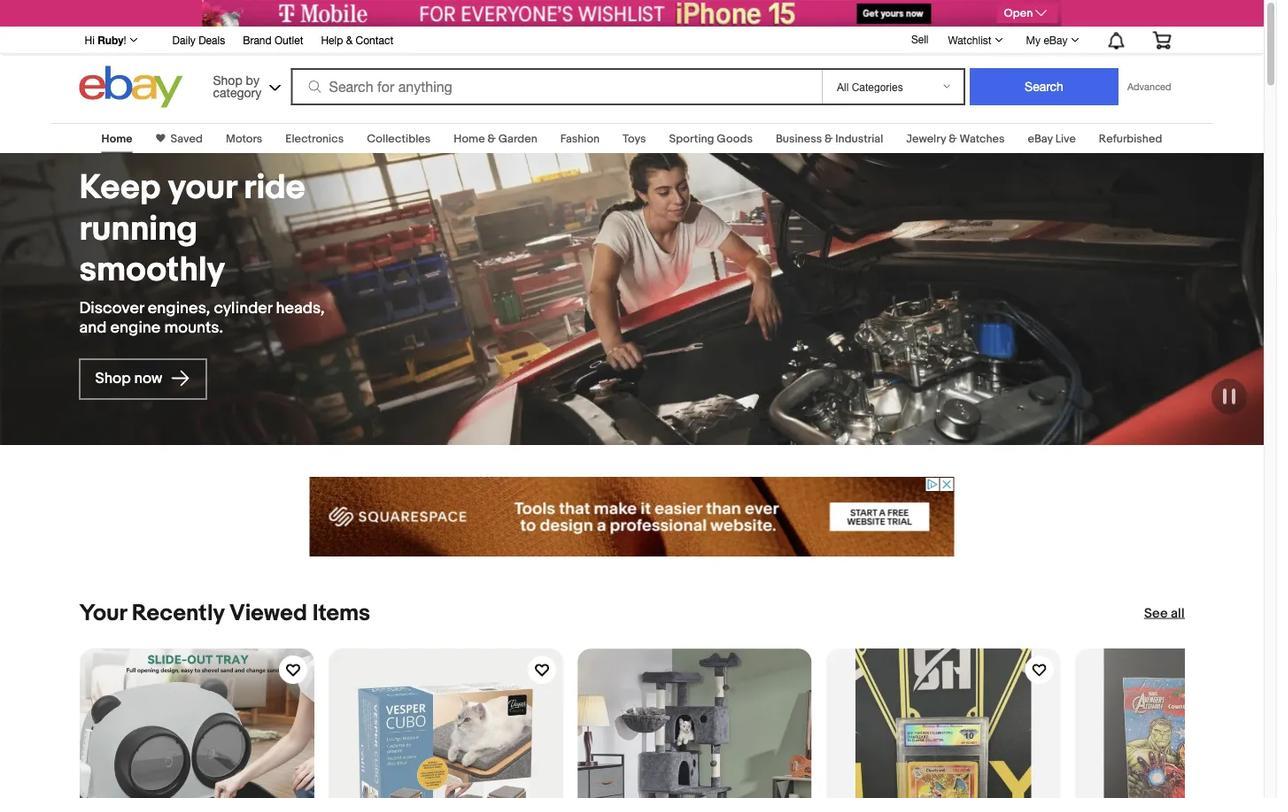 Task type: describe. For each thing, give the bounding box(es) containing it.
electronics link
[[286, 132, 344, 146]]

see all link
[[1144, 605, 1185, 623]]

shop now
[[95, 370, 166, 388]]

my
[[1026, 34, 1041, 46]]

brand outlet
[[243, 34, 303, 46]]

hi ruby !
[[85, 34, 126, 46]]

keep
[[79, 167, 161, 209]]

sporting
[[669, 132, 714, 146]]

watchlist link
[[938, 29, 1011, 50]]

fashion link
[[560, 132, 600, 146]]

advertisement region inside the 'keep your ride running smoothly' main content
[[310, 477, 954, 557]]

see all
[[1144, 606, 1185, 622]]

fashion
[[560, 132, 600, 146]]

business
[[776, 132, 822, 146]]

& for business
[[825, 132, 833, 146]]

deals
[[199, 34, 225, 46]]

ebay inside account navigation
[[1044, 34, 1068, 46]]

brand outlet link
[[243, 31, 303, 50]]

category
[[213, 85, 261, 100]]

my ebay link
[[1016, 29, 1087, 50]]

open button
[[997, 4, 1058, 23]]

saved link
[[165, 132, 203, 146]]

recently
[[132, 600, 224, 627]]

sell
[[911, 33, 929, 45]]

home & garden
[[454, 132, 537, 146]]

shop for shop by category
[[213, 73, 242, 87]]

open
[[1004, 6, 1033, 20]]

and
[[79, 318, 107, 338]]

collectibles link
[[367, 132, 431, 146]]

daily deals
[[172, 34, 225, 46]]

items
[[312, 600, 370, 627]]

ruby
[[98, 34, 124, 46]]

& for home
[[488, 132, 496, 146]]

jewelry
[[906, 132, 946, 146]]

saved
[[171, 132, 203, 146]]

keep your ride running smoothly main content
[[0, 112, 1277, 799]]

business & industrial
[[776, 132, 883, 146]]

help
[[321, 34, 343, 46]]

home & garden link
[[454, 132, 537, 146]]

daily deals link
[[172, 31, 225, 50]]

daily
[[172, 34, 196, 46]]

none submit inside shop by category banner
[[970, 68, 1119, 105]]

keep your ride running smoothly discover engines, cylinder heads, and engine mounts.
[[79, 167, 325, 338]]

ride
[[244, 167, 305, 209]]

heads,
[[276, 299, 325, 318]]

running
[[79, 209, 198, 250]]

ebay live link
[[1028, 132, 1076, 146]]

all
[[1171, 606, 1185, 622]]

goods
[[717, 132, 753, 146]]

sporting goods link
[[669, 132, 753, 146]]

motors
[[226, 132, 262, 146]]

refurbished
[[1099, 132, 1162, 146]]

now
[[134, 370, 162, 388]]

smoothly
[[79, 250, 225, 291]]

watches
[[960, 132, 1005, 146]]

motors link
[[226, 132, 262, 146]]

& for help
[[346, 34, 353, 46]]

viewed
[[229, 600, 307, 627]]

toys link
[[623, 132, 646, 146]]



Task type: vqa. For each thing, say whether or not it's contained in the screenshot.
'best'
no



Task type: locate. For each thing, give the bounding box(es) containing it.
1 vertical spatial shop
[[95, 370, 131, 388]]

your
[[79, 600, 127, 627]]

by
[[246, 73, 259, 87]]

& right jewelry
[[949, 132, 957, 146]]

0 vertical spatial advertisement region
[[202, 0, 1061, 27]]

help & contact link
[[321, 31, 393, 50]]

&
[[346, 34, 353, 46], [488, 132, 496, 146], [825, 132, 833, 146], [949, 132, 957, 146]]

toys
[[623, 132, 646, 146]]

home for home & garden
[[454, 132, 485, 146]]

advertisement region
[[202, 0, 1061, 27], [310, 477, 954, 557]]

cylinder
[[214, 299, 272, 318]]

account navigation
[[75, 26, 1185, 54]]

None submit
[[970, 68, 1119, 105]]

2 home from the left
[[454, 132, 485, 146]]

1 home from the left
[[101, 132, 132, 146]]

your shopping cart image
[[1152, 31, 1172, 49]]

shop by category
[[213, 73, 261, 100]]

shop left now
[[95, 370, 131, 388]]

advanced
[[1127, 81, 1171, 93]]

1 horizontal spatial home
[[454, 132, 485, 146]]

live
[[1055, 132, 1076, 146]]

& right business
[[825, 132, 833, 146]]

industrial
[[835, 132, 883, 146]]

mounts.
[[164, 318, 223, 338]]

outlet
[[275, 34, 303, 46]]

my ebay
[[1026, 34, 1068, 46]]

your recently viewed items
[[79, 600, 370, 627]]

watchlist
[[948, 34, 992, 46]]

0 horizontal spatial home
[[101, 132, 132, 146]]

your recently viewed items link
[[79, 600, 370, 627]]

home for home
[[101, 132, 132, 146]]

jewelry & watches
[[906, 132, 1005, 146]]

engine
[[110, 318, 161, 338]]

ebay
[[1044, 34, 1068, 46], [1028, 132, 1053, 146]]

help & contact
[[321, 34, 393, 46]]

1 vertical spatial ebay
[[1028, 132, 1053, 146]]

0 vertical spatial shop
[[213, 73, 242, 87]]

shop by category banner
[[75, 26, 1185, 112]]

& for jewelry
[[949, 132, 957, 146]]

0 horizontal spatial shop
[[95, 370, 131, 388]]

home up keep
[[101, 132, 132, 146]]

& right help
[[346, 34, 353, 46]]

garden
[[498, 132, 537, 146]]

Search for anything text field
[[294, 70, 818, 104]]

0 vertical spatial ebay
[[1044, 34, 1068, 46]]

engines,
[[148, 299, 210, 318]]

shop
[[213, 73, 242, 87], [95, 370, 131, 388]]

business & industrial link
[[776, 132, 883, 146]]

advanced link
[[1119, 69, 1180, 105]]

electronics
[[286, 132, 344, 146]]

jewelry & watches link
[[906, 132, 1005, 146]]

1 horizontal spatial shop
[[213, 73, 242, 87]]

ebay inside the 'keep your ride running smoothly' main content
[[1028, 132, 1053, 146]]

!
[[124, 34, 126, 46]]

see
[[1144, 606, 1168, 622]]

& left garden at the left top of page
[[488, 132, 496, 146]]

ebay right my
[[1044, 34, 1068, 46]]

& inside account navigation
[[346, 34, 353, 46]]

sporting goods
[[669, 132, 753, 146]]

shop inside the 'keep your ride running smoothly' main content
[[95, 370, 131, 388]]

home left garden at the left top of page
[[454, 132, 485, 146]]

discover
[[79, 299, 144, 318]]

sell link
[[903, 33, 937, 45]]

your
[[168, 167, 236, 209]]

shop for shop now
[[95, 370, 131, 388]]

contact
[[356, 34, 393, 46]]

1 vertical spatial advertisement region
[[310, 477, 954, 557]]

shop left by
[[213, 73, 242, 87]]

ebay left the live
[[1028, 132, 1053, 146]]

brand
[[243, 34, 272, 46]]

collectibles
[[367, 132, 431, 146]]

hi
[[85, 34, 95, 46]]

shop inside shop by category
[[213, 73, 242, 87]]

ebay live
[[1028, 132, 1076, 146]]

refurbished link
[[1099, 132, 1162, 146]]

home
[[101, 132, 132, 146], [454, 132, 485, 146]]

shop by category button
[[205, 66, 285, 104]]



